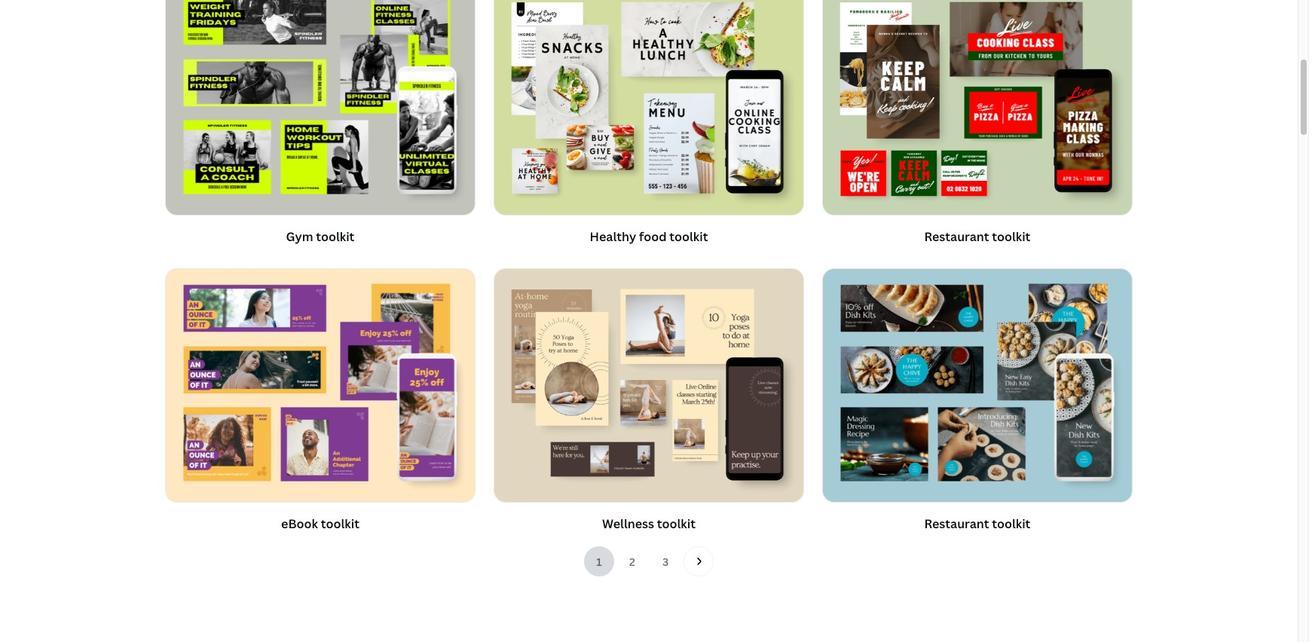 Task type: vqa. For each thing, say whether or not it's contained in the screenshot.
clear all (1) button
no



Task type: locate. For each thing, give the bounding box(es) containing it.
1 restaurant toolkit link from the top
[[822, 0, 1133, 250]]

gym toolkit
[[286, 228, 355, 245]]

restaurant
[[924, 228, 989, 245], [924, 515, 989, 532]]

healthy
[[590, 228, 636, 245]]

0 vertical spatial restaurant toolkit
[[924, 228, 1031, 245]]

food
[[639, 228, 667, 245]]

health food toolkit thumb 2x image
[[494, 0, 803, 215]]

1 vertical spatial restaurant
[[924, 515, 989, 532]]

1 restaurant toolkit from the top
[[924, 228, 1031, 245]]

restaurant for 1st restaurant toolkit link from the bottom
[[924, 515, 989, 532]]

1 restaurant from the top
[[924, 228, 989, 245]]

toolkit for 2nd restaurant toolkit link from the bottom
[[992, 228, 1031, 245]]

ebook toolkit thumb 2x image
[[166, 269, 475, 502]]

2 restaurant toolkit from the top
[[924, 515, 1031, 532]]

1 vertical spatial restaurant toolkit
[[924, 515, 1031, 532]]

restaurant for 2nd restaurant toolkit link from the bottom
[[924, 228, 989, 245]]

wellness
[[602, 515, 654, 532]]

restaurant toolkit for 1st restaurant toolkit link from the bottom
[[924, 515, 1031, 532]]

2 restaurant toolkit link from the top
[[822, 268, 1133, 537]]

restaurant toolkit
[[924, 228, 1031, 245], [924, 515, 1031, 532]]

1 vertical spatial restaurant toolkit link
[[822, 268, 1133, 537]]

2 restaurant from the top
[[924, 515, 989, 532]]

0 vertical spatial restaurant toolkit link
[[822, 0, 1133, 250]]

restaurant toolkit link
[[822, 0, 1133, 250], [822, 268, 1133, 537]]

healthy food toolkit link
[[494, 0, 804, 250]]

0 vertical spatial restaurant
[[924, 228, 989, 245]]

gym toolkit thumb 2x image
[[166, 0, 475, 215]]

toolkit
[[316, 228, 355, 245], [669, 228, 708, 245], [992, 228, 1031, 245], [321, 515, 359, 532], [657, 515, 696, 532], [992, 515, 1031, 532]]

wellness toolkit link
[[494, 268, 804, 537]]



Task type: describe. For each thing, give the bounding box(es) containing it.
healthy food toolkit
[[590, 228, 708, 245]]

gym
[[286, 228, 313, 245]]

2 button
[[617, 547, 647, 577]]

ebook toolkit link
[[165, 268, 476, 537]]

toolkit for 1st restaurant toolkit link from the bottom
[[992, 515, 1031, 532]]

1 button
[[584, 547, 614, 577]]

toolkit for wellness toolkit link
[[657, 515, 696, 532]]

toolkit for ebook toolkit link
[[321, 515, 359, 532]]

ebook toolkit
[[281, 515, 359, 532]]

3 button
[[650, 547, 681, 577]]

wellness toolkit
[[602, 515, 696, 532]]

restaruant toolkit thumb 2 2x image
[[823, 269, 1132, 502]]

2
[[629, 554, 635, 569]]

toolkit for gym toolkit link
[[316, 228, 355, 245]]

ebook
[[281, 515, 318, 532]]

gym toolkit link
[[165, 0, 476, 250]]

1
[[596, 554, 602, 569]]

wellness toolkit thumb 2x image
[[494, 269, 803, 502]]

restaruant toolkit thumb 2x image
[[823, 0, 1132, 215]]

restaurant toolkit for 2nd restaurant toolkit link from the bottom
[[924, 228, 1031, 245]]

3
[[662, 554, 669, 569]]



